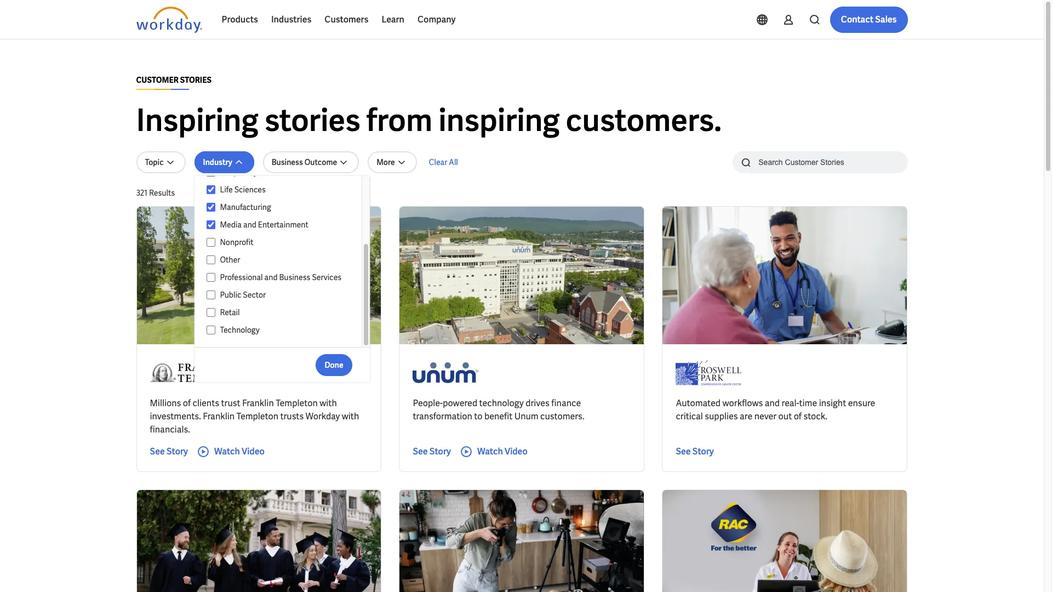 Task type: describe. For each thing, give the bounding box(es) containing it.
investments.
[[150, 411, 201, 422]]

industries button
[[265, 7, 318, 33]]

0 horizontal spatial with
[[320, 398, 337, 409]]

time
[[800, 398, 818, 409]]

media and entertainment link
[[216, 218, 351, 231]]

nonprofit
[[220, 237, 254, 247]]

sector
[[243, 290, 266, 300]]

321 results
[[136, 188, 175, 198]]

supplies
[[705, 411, 738, 422]]

workday
[[306, 411, 340, 422]]

company button
[[411, 7, 463, 33]]

more button
[[368, 151, 417, 173]]

to
[[474, 411, 483, 422]]

life sciences
[[220, 185, 266, 195]]

drives
[[526, 398, 550, 409]]

stock.
[[804, 411, 828, 422]]

workflows
[[723, 398, 763, 409]]

3 see from the left
[[676, 446, 691, 457]]

more
[[377, 157, 395, 167]]

out
[[779, 411, 792, 422]]

customers. inside people-powered technology drives finance transformation to benefit unum customers.
[[541, 411, 585, 422]]

financials.
[[150, 424, 190, 435]]

nonprofit link
[[216, 236, 351, 249]]

inspiring
[[439, 100, 560, 140]]

results
[[149, 188, 175, 198]]

retail link
[[216, 306, 351, 319]]

and for professional
[[265, 273, 278, 282]]

all
[[449, 157, 458, 167]]

customer stories
[[136, 75, 212, 85]]

sales
[[876, 14, 897, 25]]

contact sales link
[[831, 7, 908, 33]]

media and entertainment
[[220, 220, 309, 230]]

are
[[740, 411, 753, 422]]

automated workflows and real-time insight ensure critical supplies are never out of stock.
[[676, 398, 876, 422]]

professional and business services link
[[216, 271, 351, 284]]

media
[[220, 220, 242, 230]]

learn button
[[375, 7, 411, 33]]

watch video for franklin
[[214, 446, 265, 457]]

see for people-powered technology drives finance transformation to benefit unum customers.
[[413, 446, 428, 457]]

finance
[[552, 398, 581, 409]]

technology link
[[216, 324, 351, 337]]

watch for franklin
[[214, 446, 240, 457]]

products
[[222, 14, 258, 25]]

contact
[[842, 14, 874, 25]]

public
[[220, 290, 241, 300]]

customer
[[136, 75, 179, 85]]

life sciences link
[[216, 183, 351, 196]]

hospitality link
[[216, 166, 351, 179]]

watch for unum
[[478, 446, 503, 457]]

watch video link for franklin
[[197, 445, 265, 458]]

Search Customer Stories text field
[[752, 152, 887, 172]]

1 vertical spatial franklin
[[203, 411, 235, 422]]

done
[[325, 360, 344, 370]]

services
[[312, 273, 342, 282]]

trusts
[[280, 411, 304, 422]]

inspiring
[[136, 100, 259, 140]]

0 vertical spatial templeton
[[276, 398, 318, 409]]

professional
[[220, 273, 263, 282]]

other
[[220, 255, 240, 265]]

manufacturing
[[220, 202, 271, 212]]

3 see story link from the left
[[676, 445, 714, 458]]

0 vertical spatial franklin
[[242, 398, 274, 409]]

industries
[[271, 14, 312, 25]]

stories
[[265, 100, 361, 140]]

clear
[[429, 157, 448, 167]]

industry button
[[194, 151, 254, 173]]

clear all
[[429, 157, 458, 167]]

technology
[[480, 398, 524, 409]]

public sector
[[220, 290, 266, 300]]

video for unum
[[505, 446, 528, 457]]

outcome
[[305, 157, 337, 167]]

insight
[[820, 398, 847, 409]]

topic
[[145, 157, 164, 167]]

3 story from the left
[[693, 446, 714, 457]]

stories
[[180, 75, 212, 85]]

see story link for millions of clients trust franklin templeton with investments. franklin templeton trusts workday with financials.
[[150, 445, 188, 458]]

see story for millions of clients trust franklin templeton with investments. franklin templeton trusts workday with financials.
[[150, 446, 188, 457]]



Task type: locate. For each thing, give the bounding box(es) containing it.
see story link
[[150, 445, 188, 458], [413, 445, 451, 458], [676, 445, 714, 458]]

watch
[[214, 446, 240, 457], [478, 446, 503, 457]]

2 see story link from the left
[[413, 445, 451, 458]]

watch down benefit
[[478, 446, 503, 457]]

from
[[367, 100, 433, 140]]

2 watch video from the left
[[478, 446, 528, 457]]

2 watch from the left
[[478, 446, 503, 457]]

1 horizontal spatial watch video link
[[460, 445, 528, 458]]

business inside "button"
[[272, 157, 303, 167]]

0 horizontal spatial franklin
[[203, 411, 235, 422]]

see down critical in the right bottom of the page
[[676, 446, 691, 457]]

2 vertical spatial and
[[765, 398, 780, 409]]

see story
[[150, 446, 188, 457], [413, 446, 451, 457], [676, 446, 714, 457]]

customers
[[325, 14, 369, 25]]

0 horizontal spatial of
[[183, 398, 191, 409]]

0 horizontal spatial story
[[167, 446, 188, 457]]

watch video for unum
[[478, 446, 528, 457]]

franklin templeton companies, llc image
[[150, 358, 246, 388]]

never
[[755, 411, 777, 422]]

and inside the automated workflows and real-time insight ensure critical supplies are never out of stock.
[[765, 398, 780, 409]]

None checkbox
[[207, 220, 216, 230], [207, 255, 216, 265], [207, 273, 216, 282], [207, 308, 216, 317], [207, 325, 216, 335], [207, 220, 216, 230], [207, 255, 216, 265], [207, 273, 216, 282], [207, 308, 216, 317], [207, 325, 216, 335]]

3 see story from the left
[[676, 446, 714, 457]]

business outcome
[[272, 157, 337, 167]]

products button
[[215, 7, 265, 33]]

watch down the millions of clients trust franklin templeton with investments. franklin templeton trusts workday with financials.
[[214, 446, 240, 457]]

0 horizontal spatial and
[[243, 220, 257, 230]]

1 vertical spatial customers.
[[541, 411, 585, 422]]

1 vertical spatial of
[[794, 411, 802, 422]]

1 vertical spatial business
[[279, 273, 311, 282]]

1 vertical spatial templeton
[[237, 411, 279, 422]]

see story down transformation
[[413, 446, 451, 457]]

customers button
[[318, 7, 375, 33]]

1 horizontal spatial with
[[342, 411, 359, 422]]

2 story from the left
[[430, 446, 451, 457]]

franklin down trust at bottom
[[203, 411, 235, 422]]

1 see story from the left
[[150, 446, 188, 457]]

inspiring stories from inspiring customers.
[[136, 100, 722, 140]]

with right the workday
[[342, 411, 359, 422]]

1 see from the left
[[150, 446, 165, 457]]

business outcome button
[[263, 151, 359, 173]]

life
[[220, 185, 233, 195]]

story down transformation
[[430, 446, 451, 457]]

templeton down trust at bottom
[[237, 411, 279, 422]]

clear all button
[[426, 151, 462, 173]]

watch video link
[[197, 445, 265, 458], [460, 445, 528, 458]]

ensure
[[849, 398, 876, 409]]

industry
[[203, 157, 232, 167]]

1 horizontal spatial see
[[413, 446, 428, 457]]

contact sales
[[842, 14, 897, 25]]

of
[[183, 398, 191, 409], [794, 411, 802, 422]]

unum image
[[413, 358, 479, 388]]

2 horizontal spatial story
[[693, 446, 714, 457]]

see story link down critical in the right bottom of the page
[[676, 445, 714, 458]]

millions
[[150, 398, 181, 409]]

retail
[[220, 308, 240, 317]]

see story down the financials.
[[150, 446, 188, 457]]

story down the financials.
[[167, 446, 188, 457]]

1 horizontal spatial franklin
[[242, 398, 274, 409]]

templeton
[[276, 398, 318, 409], [237, 411, 279, 422]]

unum
[[515, 411, 539, 422]]

2 horizontal spatial and
[[765, 398, 780, 409]]

of right the out
[[794, 411, 802, 422]]

0 horizontal spatial watch video
[[214, 446, 265, 457]]

other link
[[216, 253, 351, 266]]

and for media
[[243, 220, 257, 230]]

powered
[[443, 398, 478, 409]]

0 vertical spatial and
[[243, 220, 257, 230]]

real-
[[782, 398, 800, 409]]

with up the workday
[[320, 398, 337, 409]]

people-powered technology drives finance transformation to benefit unum customers.
[[413, 398, 585, 422]]

critical
[[676, 411, 703, 422]]

0 vertical spatial of
[[183, 398, 191, 409]]

of up investments.
[[183, 398, 191, 409]]

0 vertical spatial customers.
[[566, 100, 722, 140]]

see
[[150, 446, 165, 457], [413, 446, 428, 457], [676, 446, 691, 457]]

watch video down the millions of clients trust franklin templeton with investments. franklin templeton trusts workday with financials.
[[214, 446, 265, 457]]

roswell park comprehensive cancer center (roswell park cancer institute) image
[[676, 358, 742, 388]]

2 horizontal spatial see story
[[676, 446, 714, 457]]

technology
[[220, 325, 260, 335]]

0 horizontal spatial video
[[242, 446, 265, 457]]

0 horizontal spatial watch video link
[[197, 445, 265, 458]]

None checkbox
[[207, 167, 216, 177], [207, 185, 216, 195], [207, 202, 216, 212], [207, 237, 216, 247], [207, 290, 216, 300], [207, 167, 216, 177], [207, 185, 216, 195], [207, 202, 216, 212], [207, 237, 216, 247], [207, 290, 216, 300]]

of inside the automated workflows and real-time insight ensure critical supplies are never out of stock.
[[794, 411, 802, 422]]

0 vertical spatial business
[[272, 157, 303, 167]]

and
[[243, 220, 257, 230], [265, 273, 278, 282], [765, 398, 780, 409]]

watch video link for unum
[[460, 445, 528, 458]]

2 see from the left
[[413, 446, 428, 457]]

business
[[272, 157, 303, 167], [279, 273, 311, 282]]

see story for people-powered technology drives finance transformation to benefit unum customers.
[[413, 446, 451, 457]]

1 horizontal spatial story
[[430, 446, 451, 457]]

1 watch video from the left
[[214, 446, 265, 457]]

done button
[[316, 354, 352, 376]]

321
[[136, 188, 148, 198]]

see down the financials.
[[150, 446, 165, 457]]

video
[[242, 446, 265, 457], [505, 446, 528, 457]]

video for franklin
[[242, 446, 265, 457]]

millions of clients trust franklin templeton with investments. franklin templeton trusts workday with financials.
[[150, 398, 359, 435]]

business up life sciences link
[[272, 157, 303, 167]]

video down "unum"
[[505, 446, 528, 457]]

story
[[167, 446, 188, 457], [430, 446, 451, 457], [693, 446, 714, 457]]

video down the millions of clients trust franklin templeton with investments. franklin templeton trusts workday with financials.
[[242, 446, 265, 457]]

0 horizontal spatial watch
[[214, 446, 240, 457]]

1 horizontal spatial watch video
[[478, 446, 528, 457]]

franklin
[[242, 398, 274, 409], [203, 411, 235, 422]]

see story down critical in the right bottom of the page
[[676, 446, 714, 457]]

and up never
[[765, 398, 780, 409]]

1 watch video link from the left
[[197, 445, 265, 458]]

1 horizontal spatial watch
[[478, 446, 503, 457]]

professional and business services
[[220, 273, 342, 282]]

story down critical in the right bottom of the page
[[693, 446, 714, 457]]

0 horizontal spatial see
[[150, 446, 165, 457]]

public sector link
[[216, 288, 351, 302]]

story for millions of clients trust franklin templeton with investments. franklin templeton trusts workday with financials.
[[167, 446, 188, 457]]

company
[[418, 14, 456, 25]]

0 horizontal spatial see story link
[[150, 445, 188, 458]]

go to the homepage image
[[136, 7, 202, 33]]

watch video link down benefit
[[460, 445, 528, 458]]

see for millions of clients trust franklin templeton with investments. franklin templeton trusts workday with financials.
[[150, 446, 165, 457]]

2 see story from the left
[[413, 446, 451, 457]]

benefit
[[485, 411, 513, 422]]

1 horizontal spatial video
[[505, 446, 528, 457]]

1 see story link from the left
[[150, 445, 188, 458]]

customers.
[[566, 100, 722, 140], [541, 411, 585, 422]]

see down transformation
[[413, 446, 428, 457]]

entertainment
[[258, 220, 309, 230]]

automated
[[676, 398, 721, 409]]

franklin right trust at bottom
[[242, 398, 274, 409]]

of inside the millions of clients trust franklin templeton with investments. franklin templeton trusts workday with financials.
[[183, 398, 191, 409]]

clients
[[193, 398, 219, 409]]

business up public sector "link"
[[279, 273, 311, 282]]

trust
[[221, 398, 240, 409]]

hospitality
[[220, 167, 258, 177]]

watch video down benefit
[[478, 446, 528, 457]]

2 horizontal spatial see
[[676, 446, 691, 457]]

1 vertical spatial with
[[342, 411, 359, 422]]

2 video from the left
[[505, 446, 528, 457]]

and up public sector "link"
[[265, 273, 278, 282]]

1 story from the left
[[167, 446, 188, 457]]

sciences
[[235, 185, 266, 195]]

see story link down the financials.
[[150, 445, 188, 458]]

1 horizontal spatial of
[[794, 411, 802, 422]]

manufacturing link
[[216, 201, 351, 214]]

watch video link down the millions of clients trust franklin templeton with investments. franklin templeton trusts workday with financials.
[[197, 445, 265, 458]]

templeton up trusts
[[276, 398, 318, 409]]

1 horizontal spatial see story
[[413, 446, 451, 457]]

learn
[[382, 14, 405, 25]]

see story link for people-powered technology drives finance transformation to benefit unum customers.
[[413, 445, 451, 458]]

0 vertical spatial with
[[320, 398, 337, 409]]

2 watch video link from the left
[[460, 445, 528, 458]]

2 horizontal spatial see story link
[[676, 445, 714, 458]]

1 watch from the left
[[214, 446, 240, 457]]

1 horizontal spatial see story link
[[413, 445, 451, 458]]

1 horizontal spatial and
[[265, 273, 278, 282]]

transformation
[[413, 411, 473, 422]]

1 video from the left
[[242, 446, 265, 457]]

see story link down transformation
[[413, 445, 451, 458]]

0 horizontal spatial see story
[[150, 446, 188, 457]]

1 vertical spatial and
[[265, 273, 278, 282]]

people-
[[413, 398, 443, 409]]

and down manufacturing
[[243, 220, 257, 230]]

story for people-powered technology drives finance transformation to benefit unum customers.
[[430, 446, 451, 457]]

topic button
[[136, 151, 186, 173]]



Task type: vqa. For each thing, say whether or not it's contained in the screenshot.
'INVESTMENTS.'
yes



